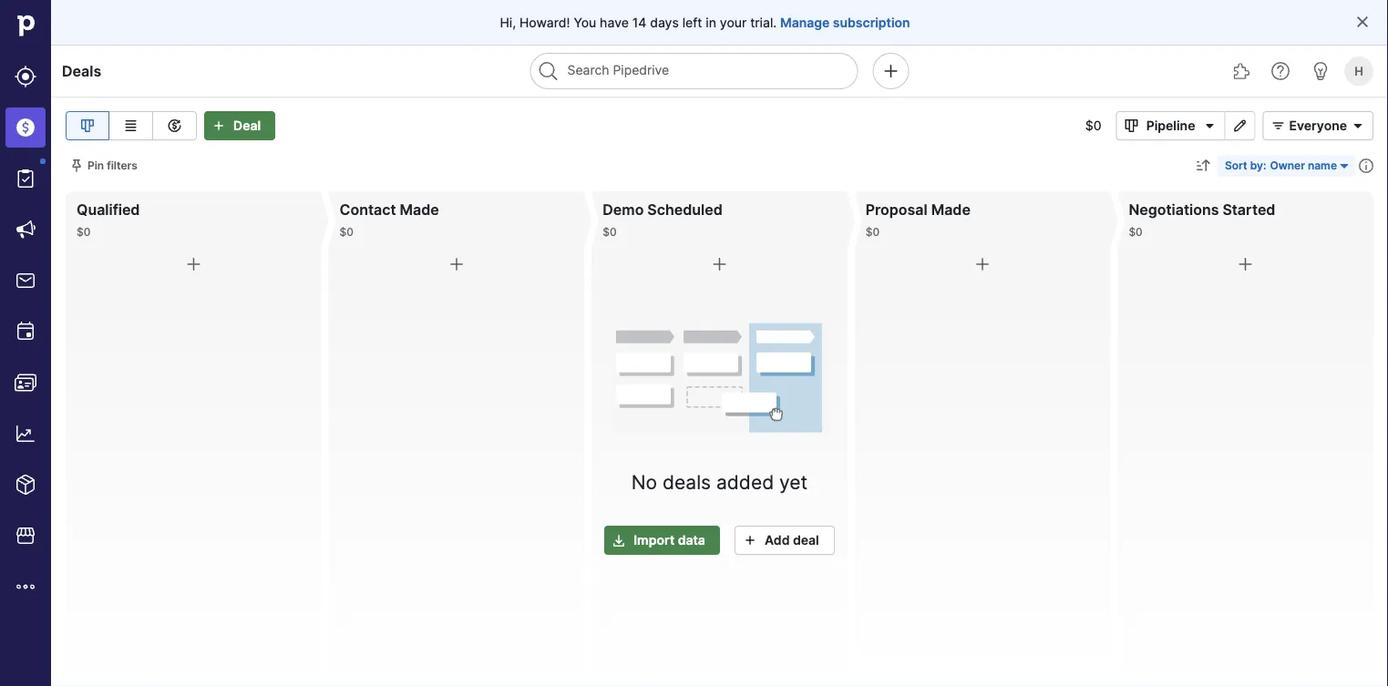 Task type: locate. For each thing, give the bounding box(es) containing it.
deal
[[233, 118, 261, 134]]

color primary inverted image left import
[[608, 533, 630, 548]]

hi, howard! you have 14 days left in your  trial. manage subscription
[[500, 15, 910, 30]]

2 made from the left
[[931, 201, 971, 218]]

color primary inverted image inside deal button
[[208, 119, 230, 133]]

color primary inverted image
[[208, 119, 230, 133], [608, 533, 630, 548]]

made
[[400, 201, 439, 218], [931, 201, 971, 218]]

1 vertical spatial color primary inverted image
[[608, 533, 630, 548]]

leads image
[[15, 66, 36, 88]]

color primary inverted image inside import data button
[[608, 533, 630, 548]]

contact
[[340, 201, 396, 218]]

add deal
[[765, 533, 819, 548]]

14
[[632, 15, 647, 30]]

made for contact made
[[400, 201, 439, 218]]

h button
[[1341, 53, 1377, 89]]

color primary inverted image for deal
[[208, 119, 230, 133]]

owner
[[1270, 159, 1305, 172]]

made right proposal
[[931, 201, 971, 218]]

demo scheduled
[[603, 201, 723, 218]]

1 horizontal spatial made
[[931, 201, 971, 218]]

manage
[[780, 15, 830, 30]]

proposal
[[866, 201, 928, 218]]

1 made from the left
[[400, 201, 439, 218]]

you
[[574, 15, 596, 30]]

made right contact
[[400, 201, 439, 218]]

campaigns image
[[15, 219, 36, 241]]

made for proposal made
[[931, 201, 971, 218]]

h
[[1355, 64, 1364, 78]]

change order image
[[1196, 159, 1210, 173]]

filters
[[107, 159, 138, 172]]

by:
[[1250, 159, 1266, 172]]

import
[[634, 533, 675, 548]]

more image
[[15, 576, 36, 598]]

products image
[[15, 474, 36, 496]]

color primary image
[[1121, 119, 1143, 133], [1267, 119, 1289, 133], [1347, 119, 1369, 133], [1337, 159, 1352, 173], [446, 253, 468, 275]]

deals
[[62, 62, 101, 80]]

howard!
[[519, 15, 570, 30]]

1 horizontal spatial color primary inverted image
[[608, 533, 630, 548]]

pin filters
[[88, 159, 138, 172]]

in
[[706, 15, 716, 30]]

0 vertical spatial color primary inverted image
[[208, 119, 230, 133]]

pipeline
[[1146, 118, 1195, 134]]

0 horizontal spatial made
[[400, 201, 439, 218]]

negotiations
[[1129, 201, 1219, 218]]

deal
[[793, 533, 819, 548]]

color primary image
[[1355, 15, 1370, 29], [1199, 119, 1221, 133], [69, 159, 84, 173], [183, 253, 204, 275], [709, 253, 731, 275], [972, 253, 994, 275], [1235, 253, 1257, 275], [739, 533, 761, 548]]

menu item
[[0, 102, 51, 153]]

color primary image inside pin filters button
[[69, 159, 84, 173]]

pin filters button
[[66, 155, 145, 177]]

home image
[[12, 12, 39, 39]]

menu
[[0, 0, 51, 686]]

started
[[1223, 201, 1276, 218]]

proposal made
[[866, 201, 971, 218]]

info image
[[1359, 159, 1374, 173]]

color primary inverted image left deal
[[208, 119, 230, 133]]

have
[[600, 15, 629, 30]]

sort by: owner name
[[1225, 159, 1337, 172]]

scheduled
[[648, 201, 723, 218]]

yet
[[779, 470, 808, 493]]

contact made
[[340, 201, 439, 218]]

add
[[765, 533, 790, 548]]

$0
[[1085, 118, 1102, 134]]

deal button
[[204, 111, 275, 140]]

color primary image inside pipeline button
[[1121, 119, 1143, 133]]

0 horizontal spatial color primary inverted image
[[208, 119, 230, 133]]

added
[[716, 470, 774, 493]]



Task type: describe. For each thing, give the bounding box(es) containing it.
color primary inverted image for import data
[[608, 533, 630, 548]]

deals image
[[15, 117, 36, 139]]

insights image
[[15, 423, 36, 445]]

hi,
[[500, 15, 516, 30]]

pipeline button
[[1116, 111, 1226, 140]]

demo
[[603, 201, 644, 218]]

deals
[[663, 470, 711, 493]]

list image
[[120, 115, 142, 137]]

name
[[1308, 159, 1337, 172]]

color undefined image
[[15, 168, 36, 190]]

edit pipeline image
[[1229, 119, 1251, 133]]

trial.
[[750, 15, 777, 30]]

data
[[678, 533, 705, 548]]

import data button
[[605, 526, 720, 555]]

no deals added yet
[[632, 470, 808, 493]]

sales inbox image
[[15, 270, 36, 292]]

your
[[720, 15, 747, 30]]

quick help image
[[1270, 60, 1292, 82]]

left
[[682, 15, 702, 30]]

marketplace image
[[15, 525, 36, 547]]

quick add image
[[880, 60, 902, 82]]

Search Pipedrive field
[[530, 53, 858, 89]]

sales assistant image
[[1310, 60, 1332, 82]]

everyone button
[[1263, 111, 1374, 140]]

activities image
[[15, 321, 36, 343]]

everyone
[[1289, 118, 1347, 134]]

qualified
[[77, 201, 140, 218]]

color primary image inside add deal button
[[739, 533, 761, 548]]

contacts image
[[15, 372, 36, 394]]

sort
[[1225, 159, 1248, 172]]

manage subscription link
[[780, 13, 910, 31]]

pipeline image
[[77, 115, 98, 137]]

color primary image inside pipeline button
[[1199, 119, 1221, 133]]

negotiations started
[[1129, 201, 1276, 218]]

forecast image
[[164, 115, 186, 137]]

add deal button
[[735, 526, 835, 555]]

days
[[650, 15, 679, 30]]

import data
[[634, 533, 705, 548]]

no
[[632, 470, 657, 493]]

pin
[[88, 159, 104, 172]]

subscription
[[833, 15, 910, 30]]



Task type: vqa. For each thing, say whether or not it's contained in the screenshot.
name
yes



